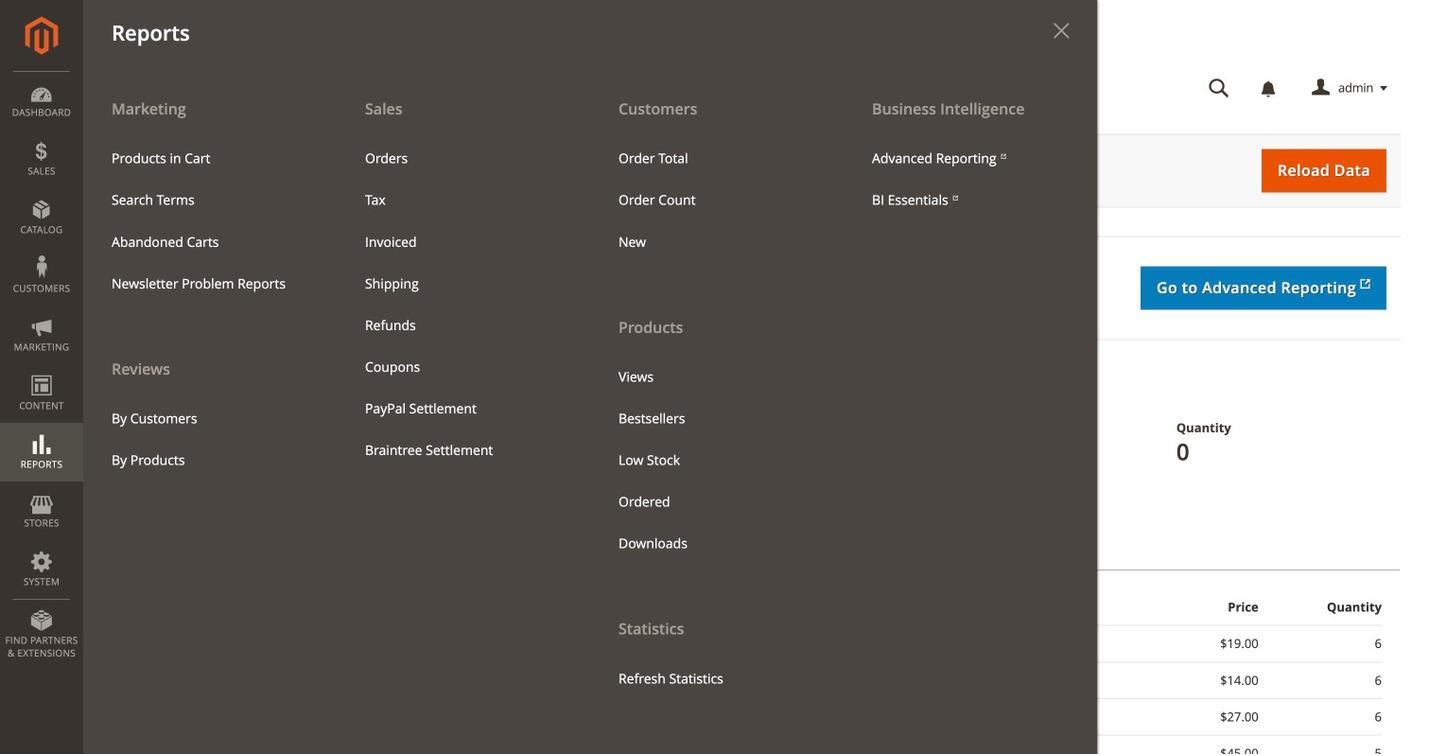 Task type: vqa. For each thing, say whether or not it's contained in the screenshot.
"text field"
no



Task type: describe. For each thing, give the bounding box(es) containing it.
magento admin panel image
[[25, 16, 58, 55]]



Task type: locate. For each thing, give the bounding box(es) containing it.
menu bar
[[0, 0, 1098, 754]]

menu
[[83, 87, 1098, 754], [83, 87, 337, 481], [590, 87, 844, 700], [97, 138, 323, 305], [351, 138, 576, 471], [605, 138, 830, 263], [858, 138, 1083, 221], [605, 356, 830, 565], [97, 398, 323, 481]]



